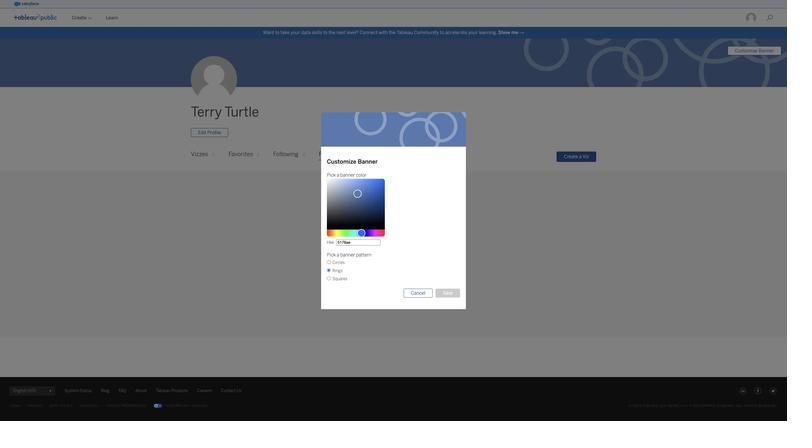 Task type: describe. For each thing, give the bounding box(es) containing it.
your privacy choices
[[165, 405, 208, 409]]

0 for following
[[303, 153, 305, 158]]

appear
[[413, 243, 428, 248]]

data policy
[[50, 405, 73, 409]]

software,
[[660, 405, 681, 409]]

contact
[[221, 389, 236, 394]]

turtle
[[225, 104, 259, 120]]

with
[[379, 30, 388, 35]]

about link
[[135, 388, 147, 395]]

squares
[[333, 277, 348, 282]]

selected language element
[[13, 387, 51, 396]]

uninstall link
[[79, 403, 99, 410]]

banner for color
[[340, 173, 355, 178]]

accelerate
[[446, 30, 468, 35]]

customize banner inside "dialog"
[[327, 158, 378, 165]]

status
[[80, 389, 92, 394]]

save
[[443, 291, 453, 296]]

privacy link
[[28, 403, 43, 410]]

cancel button
[[404, 289, 433, 298]]

pick a banner pattern
[[327, 253, 372, 258]]

english (us)
[[13, 389, 36, 394]]

privacy inside "link"
[[176, 405, 191, 409]]

policy
[[60, 405, 73, 409]]

contact us
[[221, 389, 242, 394]]

color image
[[354, 190, 362, 198]]

customize banner inside button
[[735, 48, 775, 54]]

viz
[[583, 154, 589, 160]]

pick for pick a banner pattern
[[327, 253, 336, 258]]

followers link
[[319, 147, 351, 163]]

when
[[348, 243, 360, 248]]

pick a banner color
[[327, 173, 367, 178]]

terry
[[191, 104, 222, 120]]

want to take your data skills to the next level? connect with the tableau community to accelerate your learning. show me →
[[263, 30, 524, 35]]

faq
[[119, 389, 126, 394]]

here.
[[429, 243, 440, 248]]

a for pick a banner color
[[337, 173, 339, 178]]

level?
[[347, 30, 359, 35]]

your for your followers
[[368, 229, 384, 239]]

color
[[356, 173, 367, 178]]

following
[[273, 151, 299, 158]]

people
[[361, 243, 375, 248]]

me
[[512, 30, 519, 35]]

us
[[237, 389, 242, 394]]

edit profile
[[198, 130, 221, 136]]

cancel
[[411, 291, 426, 296]]

salesforce logo image
[[14, 2, 39, 6]]

connect
[[360, 30, 378, 35]]

all
[[737, 405, 743, 409]]

rights
[[744, 405, 758, 409]]

they'll
[[400, 243, 412, 248]]

circles
[[333, 261, 345, 266]]

legal link
[[9, 403, 21, 410]]

blog link
[[101, 388, 109, 395]]

0 horizontal spatial followers
[[319, 151, 345, 158]]

1 the from the left
[[329, 30, 336, 35]]

careers
[[197, 389, 212, 394]]

uninstall
[[79, 405, 99, 409]]

show
[[498, 30, 511, 35]]

©
[[629, 405, 632, 409]]

want
[[263, 30, 274, 35]]

llc,
[[682, 405, 689, 409]]

learning.
[[479, 30, 497, 35]]

legal
[[9, 405, 21, 409]]

3 to from the left
[[440, 30, 445, 35]]

save button
[[436, 289, 460, 298]]

edit
[[198, 130, 206, 136]]



Task type: vqa. For each thing, say whether or not it's contained in the screenshot.
© 2023 Tableau Software, LLC, a Salesforce Company. All Rights Reserved.
yes



Task type: locate. For each thing, give the bounding box(es) containing it.
create a viz button
[[557, 152, 597, 162]]

→
[[520, 30, 524, 35]]

0 vertical spatial tableau
[[397, 30, 413, 35]]

salesforce
[[693, 405, 717, 409]]

logo image
[[14, 14, 57, 21]]

blog
[[101, 389, 109, 394]]

1 horizontal spatial the
[[389, 30, 396, 35]]

1 vertical spatial banner
[[340, 253, 355, 258]]

your
[[368, 229, 384, 239], [165, 405, 175, 409]]

banner
[[759, 48, 775, 54], [358, 158, 378, 165]]

1 banner from the top
[[340, 173, 355, 178]]

0 right vizzes
[[212, 153, 215, 158]]

your
[[291, 30, 300, 35], [469, 30, 478, 35]]

1 horizontal spatial banner
[[759, 48, 775, 54]]

create
[[564, 154, 578, 160]]

customize banner
[[735, 48, 775, 54], [327, 158, 378, 165]]

a down followers link
[[337, 173, 339, 178]]

1 vertical spatial customize banner
[[327, 158, 378, 165]]

the right with
[[389, 30, 396, 35]]

customize banner button
[[728, 46, 782, 55]]

take
[[281, 30, 290, 35]]

reserved.
[[759, 405, 778, 409]]

1 horizontal spatial to
[[323, 30, 328, 35]]

go to search image
[[760, 14, 781, 21]]

skills
[[312, 30, 322, 35]]

your followers
[[368, 229, 420, 239]]

pick up circles
[[327, 253, 336, 258]]

data policy link
[[50, 403, 73, 410]]

2023
[[633, 405, 642, 409]]

profile
[[207, 130, 221, 136]]

0 horizontal spatial your
[[165, 405, 175, 409]]

2
[[257, 153, 260, 158]]

© 2023 tableau software, llc, a salesforce company. all rights reserved.
[[629, 405, 778, 409]]

2 pick from the top
[[327, 253, 336, 258]]

1 vertical spatial followers
[[386, 229, 420, 239]]

your inside "link"
[[165, 405, 175, 409]]

1 0 from the left
[[212, 153, 215, 158]]

tableau products link
[[156, 388, 188, 395]]

customize inside customize banner "dialog"
[[327, 158, 357, 165]]

1 privacy from the left
[[28, 405, 43, 409]]

0 horizontal spatial 0
[[212, 153, 215, 158]]

a inside the create a viz 'button'
[[580, 154, 582, 160]]

1 your from the left
[[291, 30, 300, 35]]

to left "take"
[[275, 30, 280, 35]]

customize banner dialog
[[245, 112, 543, 310]]

color slider
[[327, 179, 385, 227]]

2 your from the left
[[469, 30, 478, 35]]

followers
[[319, 151, 345, 158], [386, 229, 420, 239]]

1 horizontal spatial customize banner
[[735, 48, 775, 54]]

customize
[[735, 48, 758, 54], [327, 158, 357, 165]]

2 horizontal spatial to
[[440, 30, 445, 35]]

0 for vizzes
[[212, 153, 215, 158]]

1 vertical spatial pick
[[327, 253, 336, 258]]

system
[[65, 389, 79, 394]]

the
[[329, 30, 336, 35], [389, 30, 396, 35]]

contact us link
[[221, 388, 242, 395]]

pattern
[[356, 253, 372, 258]]

1 horizontal spatial your
[[368, 229, 384, 239]]

cookie
[[106, 405, 120, 409]]

0 vertical spatial your
[[368, 229, 384, 239]]

a up circles
[[337, 253, 339, 258]]

2 privacy from the left
[[176, 405, 191, 409]]

0
[[212, 153, 215, 158], [303, 153, 305, 158]]

banner down when
[[340, 253, 355, 258]]

favorites
[[229, 151, 253, 158]]

about
[[135, 389, 147, 394]]

customize inside customize banner button
[[735, 48, 758, 54]]

1 horizontal spatial followers
[[386, 229, 420, 239]]

0 horizontal spatial your
[[291, 30, 300, 35]]

2 the from the left
[[389, 30, 396, 35]]

english
[[13, 389, 27, 394]]

next
[[337, 30, 346, 35]]

your left learning.
[[469, 30, 478, 35]]

1 vertical spatial tableau
[[156, 389, 170, 394]]

Hex field
[[337, 240, 381, 246]]

company.
[[718, 405, 736, 409]]

1 pick from the top
[[327, 173, 336, 178]]

data
[[301, 30, 311, 35]]

pick for pick a banner color
[[327, 173, 336, 178]]

tableau left the products
[[156, 389, 170, 394]]

0 horizontal spatial privacy
[[28, 405, 43, 409]]

banner left color
[[340, 173, 355, 178]]

0 vertical spatial pick
[[327, 173, 336, 178]]

follow
[[376, 243, 389, 248]]

0 horizontal spatial customize
[[327, 158, 357, 165]]

followers up pick a banner color
[[319, 151, 345, 158]]

your privacy choices link
[[154, 403, 208, 410]]

learn
[[106, 15, 118, 21]]

banner
[[340, 173, 355, 178], [340, 253, 355, 258]]

0 vertical spatial customize
[[735, 48, 758, 54]]

when people follow you, they'll appear here.
[[348, 243, 440, 248]]

the left next
[[329, 30, 336, 35]]

learn link
[[99, 9, 125, 27]]

pick
[[327, 173, 336, 178], [327, 253, 336, 258]]

choices
[[192, 405, 208, 409]]

careers link
[[197, 388, 212, 395]]

to left accelerate
[[440, 30, 445, 35]]

show me link
[[498, 30, 519, 35]]

banner for pattern
[[340, 253, 355, 258]]

1 to from the left
[[275, 30, 280, 35]]

your down the tableau products link
[[165, 405, 175, 409]]

create a viz
[[564, 154, 589, 160]]

1 horizontal spatial 0
[[303, 153, 305, 158]]

system status link
[[65, 388, 92, 395]]

0 horizontal spatial the
[[329, 30, 336, 35]]

a
[[580, 154, 582, 160], [337, 173, 339, 178], [337, 253, 339, 258], [690, 405, 692, 409]]

banner inside "dialog"
[[358, 158, 378, 165]]

1 vertical spatial your
[[165, 405, 175, 409]]

community
[[414, 30, 439, 35]]

0 horizontal spatial to
[[275, 30, 280, 35]]

vizzes
[[191, 151, 208, 158]]

your right "take"
[[291, 30, 300, 35]]

a right llc,
[[690, 405, 692, 409]]

data
[[50, 405, 59, 409]]

0 horizontal spatial tableau
[[156, 389, 170, 394]]

cookie preferences
[[106, 405, 147, 409]]

2 horizontal spatial tableau
[[643, 405, 659, 409]]

privacy down selected language 'element'
[[28, 405, 43, 409]]

to right skills
[[323, 30, 328, 35]]

0 vertical spatial banner
[[340, 173, 355, 178]]

preferences
[[121, 405, 147, 409]]

0 horizontal spatial customize banner
[[327, 158, 378, 165]]

None radio
[[327, 261, 331, 265], [327, 269, 331, 273], [327, 277, 331, 281], [327, 261, 331, 265], [327, 269, 331, 273], [327, 277, 331, 281]]

a for pick a banner pattern
[[337, 253, 339, 258]]

2 banner from the top
[[340, 253, 355, 258]]

0 vertical spatial banner
[[759, 48, 775, 54]]

1 horizontal spatial customize
[[735, 48, 758, 54]]

0 horizontal spatial banner
[[358, 158, 378, 165]]

avatar image
[[191, 56, 237, 103]]

a left viz on the right
[[580, 154, 582, 160]]

pick down followers link
[[327, 173, 336, 178]]

a for create a viz
[[580, 154, 582, 160]]

banner inside button
[[759, 48, 775, 54]]

rings
[[333, 269, 343, 274]]

(us)
[[28, 389, 36, 394]]

0 vertical spatial followers
[[319, 151, 345, 158]]

0 right following at the top left of the page
[[303, 153, 305, 158]]

cookie preferences button
[[106, 403, 147, 410]]

1 horizontal spatial privacy
[[176, 405, 191, 409]]

1 vertical spatial customize
[[327, 158, 357, 165]]

0 vertical spatial customize banner
[[735, 48, 775, 54]]

hex
[[327, 240, 334, 245]]

2 vertical spatial tableau
[[643, 405, 659, 409]]

1 vertical spatial banner
[[358, 158, 378, 165]]

tableau right 2023
[[643, 405, 659, 409]]

you,
[[390, 243, 399, 248]]

your for your privacy choices
[[165, 405, 175, 409]]

2 to from the left
[[323, 30, 328, 35]]

tableau right with
[[397, 30, 413, 35]]

to
[[275, 30, 280, 35], [323, 30, 328, 35], [440, 30, 445, 35]]

system status
[[65, 389, 92, 394]]

2 0 from the left
[[303, 153, 305, 158]]

tableau products
[[156, 389, 188, 394]]

edit profile button
[[191, 129, 228, 137]]

1 horizontal spatial your
[[469, 30, 478, 35]]

your up follow
[[368, 229, 384, 239]]

faq link
[[119, 388, 126, 395]]

tableau
[[397, 30, 413, 35], [156, 389, 170, 394], [643, 405, 659, 409]]

privacy down the products
[[176, 405, 191, 409]]

followers up they'll
[[386, 229, 420, 239]]

products
[[171, 389, 188, 394]]

1 horizontal spatial tableau
[[397, 30, 413, 35]]



